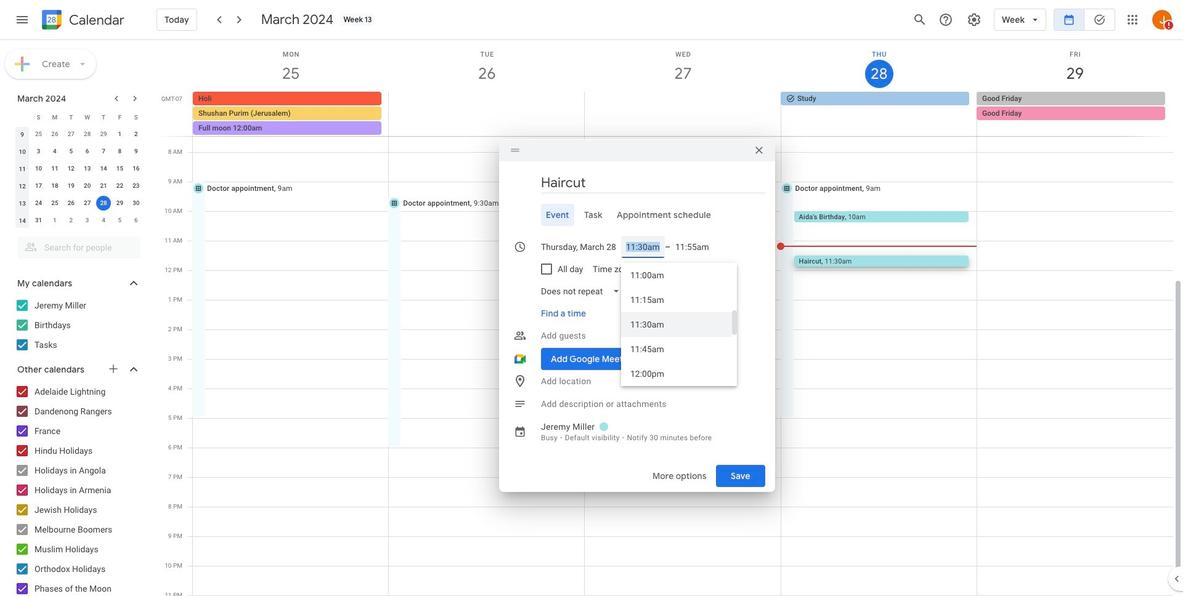 Task type: vqa. For each thing, say whether or not it's contained in the screenshot.
2nd "PM" from the bottom
no



Task type: locate. For each thing, give the bounding box(es) containing it.
26 element
[[64, 196, 78, 211]]

march 2024 grid
[[12, 109, 144, 229]]

24 element
[[31, 196, 46, 211]]

25 element
[[47, 196, 62, 211]]

main drawer image
[[15, 12, 30, 27]]

option
[[621, 263, 732, 288], [621, 288, 732, 312], [621, 312, 732, 337], [621, 337, 732, 362], [621, 362, 732, 386]]

None field
[[536, 280, 630, 302]]

22 element
[[112, 179, 127, 194]]

february 25 element
[[31, 127, 46, 142]]

3 element
[[31, 144, 46, 159]]

february 28 element
[[80, 127, 95, 142]]

Add title text field
[[541, 174, 766, 192]]

9 element
[[129, 144, 144, 159]]

30 element
[[129, 196, 144, 211]]

7 element
[[96, 144, 111, 159]]

april 6 element
[[129, 213, 144, 228]]

tab list
[[509, 204, 766, 226]]

20 element
[[80, 179, 95, 194]]

None search field
[[0, 232, 153, 259]]

april 2 element
[[64, 213, 78, 228]]

column header
[[14, 109, 30, 126]]

21 element
[[96, 179, 111, 194]]

grid
[[158, 40, 1184, 597]]

5 option from the top
[[621, 362, 732, 386]]

february 26 element
[[47, 127, 62, 142]]

17 element
[[31, 179, 46, 194]]

cell inside the march 2024 grid
[[95, 195, 112, 212]]

heading
[[67, 13, 124, 27]]

2 option from the top
[[621, 288, 732, 312]]

4 element
[[47, 144, 62, 159]]

row group inside the march 2024 grid
[[14, 126, 144, 229]]

12 element
[[64, 162, 78, 176]]

cell
[[193, 92, 389, 136], [389, 92, 585, 136], [585, 92, 781, 136], [977, 92, 1173, 136], [95, 195, 112, 212]]

29 element
[[112, 196, 127, 211]]

row
[[187, 92, 1184, 136], [14, 109, 144, 126], [14, 126, 144, 143], [14, 143, 144, 160], [14, 160, 144, 178], [14, 178, 144, 195], [14, 195, 144, 212], [14, 212, 144, 229]]

my calendars list
[[2, 296, 153, 355]]

column header inside the march 2024 grid
[[14, 109, 30, 126]]

row group
[[14, 126, 144, 229]]

april 4 element
[[96, 213, 111, 228]]

february 29 element
[[96, 127, 111, 142]]

Start date text field
[[541, 236, 617, 258]]

2 element
[[129, 127, 144, 142]]

heading inside calendar "element"
[[67, 13, 124, 27]]



Task type: describe. For each thing, give the bounding box(es) containing it.
27 element
[[80, 196, 95, 211]]

31 element
[[31, 213, 46, 228]]

3 option from the top
[[621, 312, 732, 337]]

10 element
[[31, 162, 46, 176]]

1 element
[[112, 127, 127, 142]]

18 element
[[47, 179, 62, 194]]

4 option from the top
[[621, 337, 732, 362]]

other calendars list
[[2, 382, 153, 597]]

Start time text field
[[626, 236, 660, 258]]

1 option from the top
[[621, 263, 732, 288]]

to element
[[665, 242, 671, 252]]

settings menu image
[[967, 12, 982, 27]]

6 element
[[80, 144, 95, 159]]

start time list box
[[621, 263, 737, 386]]

Search for people text field
[[25, 237, 133, 259]]

calendar element
[[39, 7, 124, 35]]

15 element
[[112, 162, 127, 176]]

add other calendars image
[[107, 363, 120, 375]]

23 element
[[129, 179, 144, 194]]

14 element
[[96, 162, 111, 176]]

End time text field
[[676, 236, 710, 258]]

5 element
[[64, 144, 78, 159]]

april 1 element
[[47, 213, 62, 228]]

28, today element
[[96, 196, 111, 211]]

19 element
[[64, 179, 78, 194]]

8 element
[[112, 144, 127, 159]]

13 element
[[80, 162, 95, 176]]

16 element
[[129, 162, 144, 176]]

april 3 element
[[80, 213, 95, 228]]

11 element
[[47, 162, 62, 176]]

april 5 element
[[112, 213, 127, 228]]

february 27 element
[[64, 127, 78, 142]]



